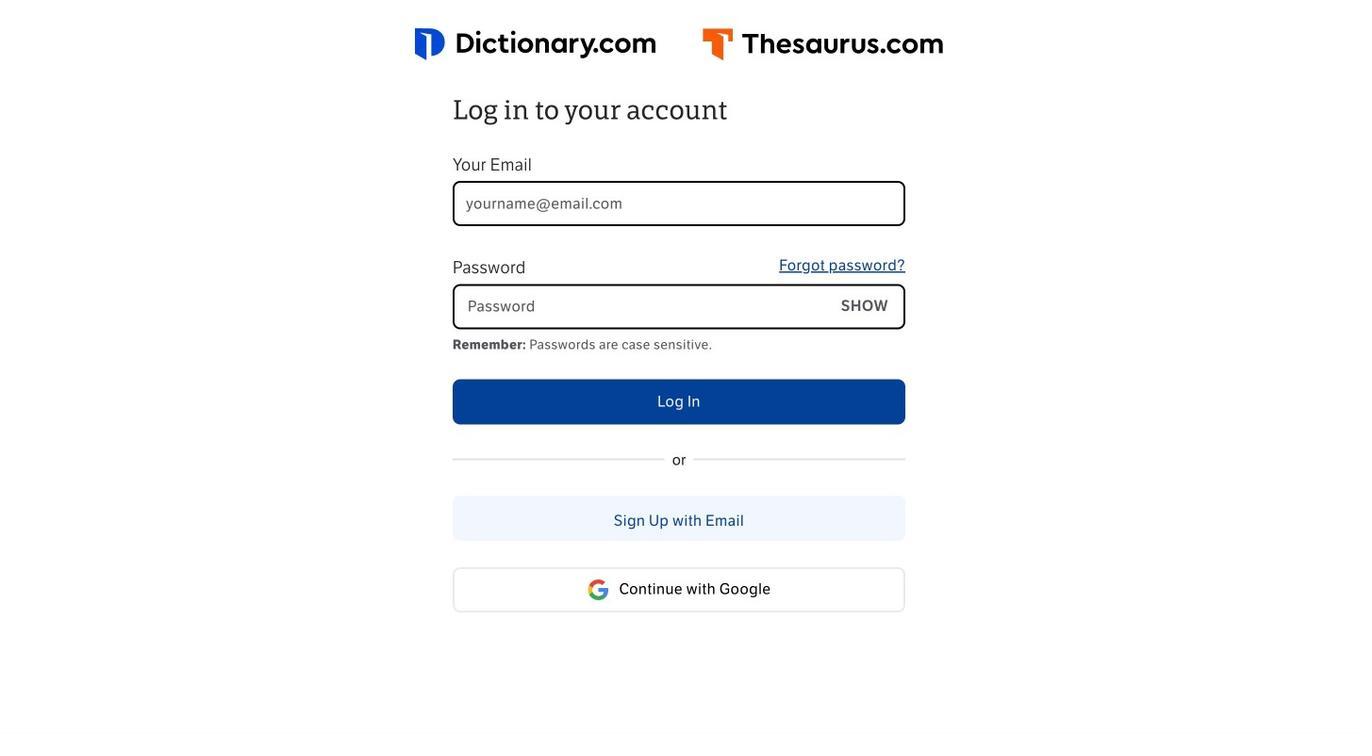 Task type: vqa. For each thing, say whether or not it's contained in the screenshot.
CRUCIVERBALISTS!
no



Task type: describe. For each thing, give the bounding box(es) containing it.
Password password field
[[455, 286, 826, 328]]



Task type: locate. For each thing, give the bounding box(es) containing it.
yourname@email.com email field
[[453, 181, 906, 227]]



